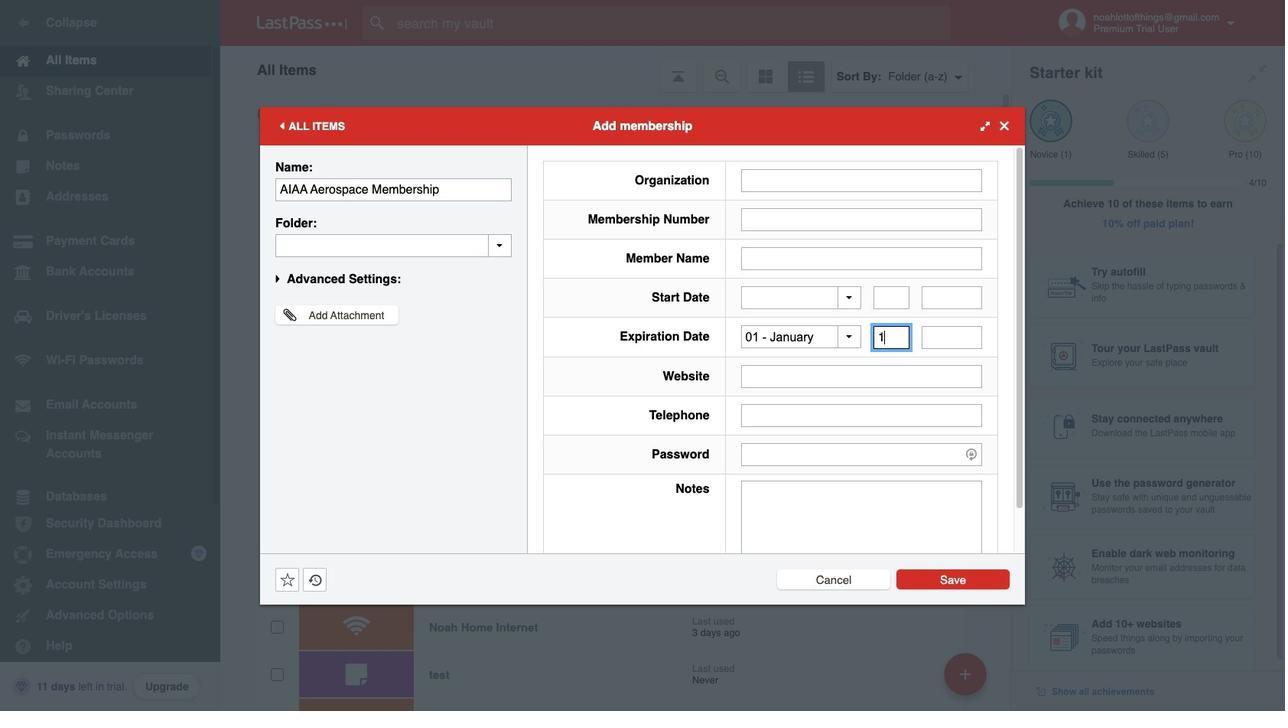 Task type: locate. For each thing, give the bounding box(es) containing it.
new item image
[[961, 669, 971, 679]]

None text field
[[741, 169, 983, 192], [741, 208, 983, 231], [922, 326, 983, 349], [741, 480, 983, 575], [741, 169, 983, 192], [741, 208, 983, 231], [922, 326, 983, 349], [741, 480, 983, 575]]

None text field
[[276, 178, 512, 201], [276, 234, 512, 257], [741, 247, 983, 270], [874, 286, 910, 309], [922, 286, 983, 309], [874, 326, 910, 349], [741, 365, 983, 388], [741, 404, 983, 427], [276, 178, 512, 201], [276, 234, 512, 257], [741, 247, 983, 270], [874, 286, 910, 309], [922, 286, 983, 309], [874, 326, 910, 349], [741, 365, 983, 388], [741, 404, 983, 427]]

None password field
[[741, 443, 983, 466]]

vault options navigation
[[220, 46, 1012, 92]]

dialog
[[260, 107, 1026, 604]]



Task type: describe. For each thing, give the bounding box(es) containing it.
search my vault text field
[[363, 6, 974, 40]]

lastpass image
[[257, 16, 347, 30]]

Search search field
[[363, 6, 974, 40]]

main navigation navigation
[[0, 0, 220, 711]]

new item navigation
[[939, 648, 996, 711]]



